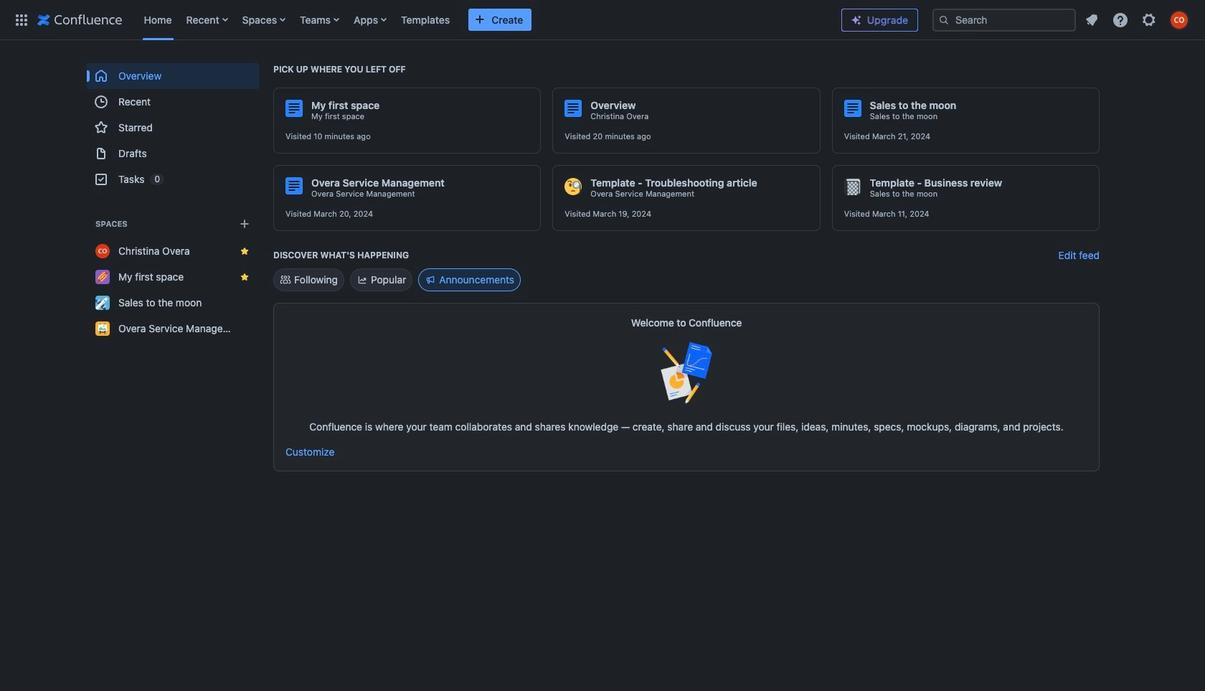 Task type: vqa. For each thing, say whether or not it's contained in the screenshot.
Enter full screen 'icon'
no



Task type: locate. For each thing, give the bounding box(es) containing it.
1 horizontal spatial list
[[1080, 7, 1197, 33]]

global element
[[9, 0, 830, 40]]

unstar this space image
[[239, 245, 251, 257]]

:face_with_monocle: image
[[565, 178, 582, 195]]

create a space image
[[236, 215, 253, 233]]

:notebook: image
[[845, 178, 862, 195], [845, 178, 862, 195]]

settings icon image
[[1141, 11, 1159, 28]]

0 horizontal spatial list
[[137, 0, 830, 40]]

group
[[87, 63, 259, 192]]

confluence image
[[37, 11, 122, 28], [37, 11, 122, 28]]

:face_with_monocle: image
[[565, 178, 582, 195]]

None search field
[[933, 8, 1077, 31]]

banner
[[0, 0, 1206, 43]]

list
[[137, 0, 830, 40], [1080, 7, 1197, 33]]

search image
[[939, 14, 950, 25]]



Task type: describe. For each thing, give the bounding box(es) containing it.
notification icon image
[[1084, 11, 1101, 28]]

unstar this space image
[[239, 271, 251, 283]]

appswitcher icon image
[[13, 11, 30, 28]]

list for premium icon
[[1080, 7, 1197, 33]]

premium image
[[851, 14, 863, 26]]

Search field
[[933, 8, 1077, 31]]

help icon image
[[1113, 11, 1130, 28]]

list for appswitcher icon
[[137, 0, 830, 40]]



